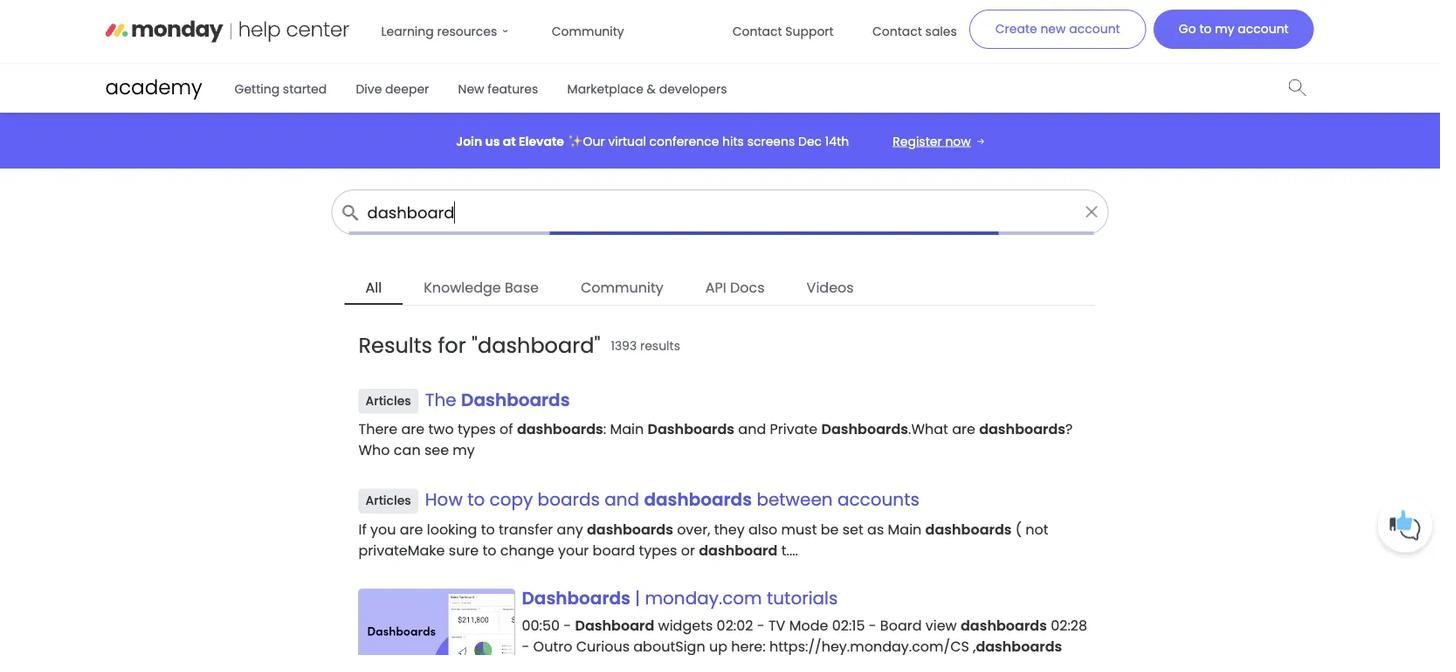 Task type: vqa. For each thing, say whether or not it's contained in the screenshot.
leftmost account
yes



Task type: describe. For each thing, give the bounding box(es) containing it.
search logo image
[[1289, 78, 1307, 96]]

00:50
[[522, 615, 560, 635]]

contact sales link
[[862, 14, 968, 49]]

conference
[[649, 133, 719, 150]]

https://hey.monday.com/cs
[[769, 636, 969, 655]]

are up privatemake
[[400, 519, 423, 539]]

dashboards up "of"
[[461, 388, 570, 412]]

register
[[893, 133, 942, 150]]

there
[[359, 419, 398, 439]]

us
[[485, 133, 500, 150]]

private
[[770, 419, 818, 439]]

create new account link
[[969, 10, 1146, 49]]

my inside the ? who can see my
[[453, 440, 475, 460]]

new
[[1041, 21, 1066, 38]]

board
[[593, 540, 635, 560]]

learning resources
[[381, 23, 497, 40]]

features
[[488, 80, 538, 97]]

dive deeper
[[356, 80, 429, 97]]

deeper
[[385, 80, 429, 97]]

( not privatemake sure to change your board types or
[[359, 519, 1049, 560]]

must
[[781, 519, 817, 539]]

as
[[867, 519, 884, 539]]

view
[[926, 615, 957, 635]]

you
[[370, 519, 396, 539]]

contact sales
[[873, 23, 957, 40]]

to right looking on the bottom left of the page
[[481, 519, 495, 539]]

set
[[843, 519, 864, 539]]

t....
[[781, 540, 798, 560]]

marketplace & developers link
[[557, 73, 738, 104]]

dashboards | monday.com tutorials
[[522, 585, 838, 610]]

videos
[[807, 277, 854, 297]]

dashboard
[[575, 615, 654, 635]]

featured thumbnail image
[[359, 588, 515, 655]]

are up can
[[401, 419, 425, 439]]

api docs
[[705, 277, 765, 297]]

- up https://hey.monday.com/cs
[[869, 615, 877, 635]]

.what
[[908, 419, 948, 439]]

1393
[[611, 337, 637, 354]]

results for " dashboard "
[[359, 331, 600, 360]]

tutorials
[[767, 585, 838, 610]]

getting
[[235, 80, 280, 97]]

(
[[1016, 519, 1022, 539]]

to inside ( not privatemake sure to change your board types or
[[483, 540, 497, 560]]

0 vertical spatial and
[[738, 419, 766, 439]]

go to my account
[[1179, 21, 1289, 38]]

,
[[973, 636, 976, 655]]

results
[[359, 331, 432, 360]]

base
[[505, 277, 539, 297]]

looking
[[427, 519, 477, 539]]

dashboards up how to copy boards and dashboards between accounts
[[648, 419, 735, 439]]

for
[[438, 331, 466, 360]]

up
[[709, 636, 728, 655]]

academy link
[[105, 72, 202, 104]]

curious
[[576, 636, 630, 655]]

0 horizontal spatial types
[[458, 419, 496, 439]]

virtual
[[608, 133, 646, 150]]

knowledge base
[[424, 277, 539, 297]]

widgets
[[658, 615, 713, 635]]

privatemake
[[359, 540, 445, 560]]

marketplace & developers
[[567, 80, 727, 97]]

✨
[[567, 133, 580, 150]]

accounts
[[838, 487, 920, 512]]

dashboards right the private
[[821, 419, 908, 439]]

new features link
[[448, 73, 549, 104]]

your
[[558, 540, 589, 560]]

copy
[[490, 487, 533, 512]]

1393 results
[[611, 337, 680, 354]]

community link
[[541, 14, 635, 49]]

at
[[503, 133, 516, 150]]

be
[[821, 519, 839, 539]]

02:28 - outro curious aboutsign up here: https://hey.monday.com/cs ,
[[522, 615, 1088, 655]]

who
[[359, 440, 390, 460]]

screens
[[747, 133, 795, 150]]

go
[[1179, 21, 1196, 38]]

&
[[647, 80, 656, 97]]

monday.com logo image
[[105, 14, 350, 49]]

create
[[995, 21, 1037, 38]]

02:28
[[1051, 615, 1088, 635]]

- inside 02:28 - outro curious aboutsign up here: https://hey.monday.com/cs ,
[[522, 636, 530, 655]]

dashboards up 00:50
[[522, 585, 631, 610]]

or
[[681, 540, 695, 560]]

elevate
[[519, 133, 564, 150]]

to inside go to my account link
[[1200, 21, 1212, 38]]

of
[[500, 419, 513, 439]]

support
[[785, 23, 834, 40]]

mode
[[789, 615, 828, 635]]

learning
[[381, 23, 434, 40]]

developers
[[659, 80, 727, 97]]

monday.com
[[645, 585, 762, 610]]

over,
[[677, 519, 710, 539]]



Task type: locate. For each thing, give the bounding box(es) containing it.
1 vertical spatial my
[[453, 440, 475, 460]]

here:
[[731, 636, 766, 655]]

how
[[425, 487, 463, 512]]

change
[[500, 540, 554, 560]]

1 horizontal spatial "
[[594, 331, 600, 360]]

- left tv in the right bottom of the page
[[757, 615, 765, 635]]

join us at elevate ✨ our virtual conference hits screens dec 14th
[[456, 133, 849, 150]]

join
[[456, 133, 482, 150]]

articles up there
[[366, 392, 411, 409]]

0 horizontal spatial and
[[605, 487, 639, 512]]

articles
[[366, 392, 411, 409], [366, 492, 411, 509]]

0 vertical spatial main
[[610, 419, 644, 439]]

create new account
[[995, 21, 1120, 38]]

14th
[[825, 133, 849, 150]]

board
[[880, 615, 922, 635]]

02:02
[[717, 615, 753, 635]]

0 vertical spatial types
[[458, 419, 496, 439]]

go to my account link
[[1154, 10, 1314, 49]]

0 horizontal spatial dashboard
[[478, 331, 594, 360]]

contact
[[733, 23, 782, 40], [873, 23, 922, 40]]

0 horizontal spatial my
[[453, 440, 475, 460]]

dashboards
[[517, 419, 603, 439], [979, 419, 1066, 439], [644, 487, 752, 512], [587, 519, 673, 539], [925, 519, 1012, 539], [961, 615, 1047, 635]]

0 vertical spatial articles
[[366, 392, 411, 409]]

0 horizontal spatial contact
[[733, 23, 782, 40]]

getting started link
[[224, 73, 337, 104]]

started
[[283, 80, 327, 97]]

" right for
[[472, 331, 478, 360]]

:
[[603, 419, 606, 439]]

aboutsign
[[633, 636, 705, 655]]

"
[[472, 331, 478, 360], [594, 331, 600, 360]]

to right how
[[467, 487, 485, 512]]

now
[[945, 133, 971, 150]]

02:15
[[832, 615, 865, 635]]

1 horizontal spatial contact
[[873, 23, 922, 40]]

2 contact from the left
[[873, 23, 922, 40]]

community up 1393
[[581, 277, 664, 297]]

knowledge
[[424, 277, 501, 297]]

? who can see my
[[359, 419, 1073, 460]]

1 vertical spatial articles
[[366, 492, 411, 509]]

are right the .what
[[952, 419, 976, 439]]

0 vertical spatial dashboard
[[478, 331, 594, 360]]

my right go
[[1215, 21, 1235, 38]]

1 horizontal spatial account
[[1238, 21, 1289, 38]]

types left "of"
[[458, 419, 496, 439]]

2 account from the left
[[1238, 21, 1289, 38]]

1 articles from the top
[[366, 392, 411, 409]]

0 vertical spatial community
[[552, 23, 624, 40]]

community up marketplace
[[552, 23, 624, 40]]

" left 1393
[[594, 331, 600, 360]]

tv
[[769, 615, 786, 635]]

are
[[401, 419, 425, 439], [952, 419, 976, 439], [400, 519, 423, 539]]

two
[[428, 419, 454, 439]]

articles for the
[[366, 392, 411, 409]]

transfer
[[499, 519, 553, 539]]

api
[[705, 277, 726, 297]]

our
[[583, 133, 605, 150]]

0 horizontal spatial "
[[472, 331, 478, 360]]

- down 00:50
[[522, 636, 530, 655]]

contact left "sales"
[[873, 23, 922, 40]]

progress bar
[[349, 231, 1094, 235]]

dive deeper link
[[345, 73, 440, 104]]

2 articles from the top
[[366, 492, 411, 509]]

1 account from the left
[[1069, 21, 1120, 38]]

can
[[394, 440, 421, 460]]

1 vertical spatial and
[[605, 487, 639, 512]]

to right the sure
[[483, 540, 497, 560]]

1 vertical spatial types
[[639, 540, 677, 560]]

1 contact from the left
[[733, 23, 782, 40]]

1 horizontal spatial my
[[1215, 21, 1235, 38]]

resources
[[437, 23, 497, 40]]

marketplace
[[567, 80, 644, 97]]

new
[[458, 80, 484, 97]]

types inside ( not privatemake sure to change your board types or
[[639, 540, 677, 560]]

0 horizontal spatial main
[[610, 419, 644, 439]]

account right new
[[1069, 21, 1120, 38]]

if you are looking to transfer any dashboards over, they also must be set as main dashboards
[[359, 519, 1012, 539]]

outro
[[533, 636, 572, 655]]

all
[[366, 277, 382, 297]]

1 vertical spatial main
[[888, 519, 922, 539]]

articles for how to copy boards and
[[366, 492, 411, 509]]

how to copy boards and dashboards between accounts
[[425, 487, 920, 512]]

also
[[748, 519, 778, 539]]

contact for contact sales
[[873, 23, 922, 40]]

-
[[564, 615, 571, 635], [757, 615, 765, 635], [869, 615, 877, 635], [522, 636, 530, 655]]

1 " from the left
[[472, 331, 478, 360]]

to right go
[[1200, 21, 1212, 38]]

?
[[1066, 419, 1073, 439]]

0 vertical spatial my
[[1215, 21, 1235, 38]]

account up search logo
[[1238, 21, 1289, 38]]

any
[[557, 519, 583, 539]]

1 vertical spatial dashboard
[[699, 540, 778, 560]]

not
[[1026, 519, 1049, 539]]

1 horizontal spatial and
[[738, 419, 766, 439]]

dashboard down they
[[699, 540, 778, 560]]

register now
[[893, 133, 971, 150]]

if
[[359, 519, 367, 539]]

sure
[[449, 540, 479, 560]]

getting started
[[235, 80, 327, 97]]

contact left support
[[733, 23, 782, 40]]

dashboard down base
[[478, 331, 594, 360]]

register now link
[[893, 132, 984, 151]]

00:50 - dashboard widgets 02:02 - tv mode 02:15 - board view dashboards
[[522, 615, 1047, 635]]

results
[[640, 337, 680, 354]]

main right :
[[610, 419, 644, 439]]

- up outro at the bottom of the page
[[564, 615, 571, 635]]

1 horizontal spatial types
[[639, 540, 677, 560]]

between
[[757, 487, 833, 512]]

main right as
[[888, 519, 922, 539]]

dive
[[356, 80, 382, 97]]

my right see
[[453, 440, 475, 460]]

and up board
[[605, 487, 639, 512]]

hits
[[722, 133, 744, 150]]

1 horizontal spatial dashboard
[[699, 540, 778, 560]]

1 horizontal spatial main
[[888, 519, 922, 539]]

dec
[[798, 133, 822, 150]]

2 " from the left
[[594, 331, 600, 360]]

dashboard
[[478, 331, 594, 360], [699, 540, 778, 560]]

main
[[610, 419, 644, 439], [888, 519, 922, 539]]

contact for contact support
[[733, 23, 782, 40]]

0 horizontal spatial account
[[1069, 21, 1120, 38]]

1 vertical spatial community
[[581, 277, 664, 297]]

docs
[[730, 277, 765, 297]]

and left the private
[[738, 419, 766, 439]]

boards
[[538, 487, 600, 512]]

sales
[[925, 23, 957, 40]]

types left or
[[639, 540, 677, 560]]

the dashboards
[[425, 388, 570, 412]]

the
[[425, 388, 457, 412]]

there are two types of dashboards : main dashboards and private dashboards .what are dashboards
[[359, 419, 1066, 439]]

articles up you
[[366, 492, 411, 509]]

|
[[635, 585, 640, 610]]



